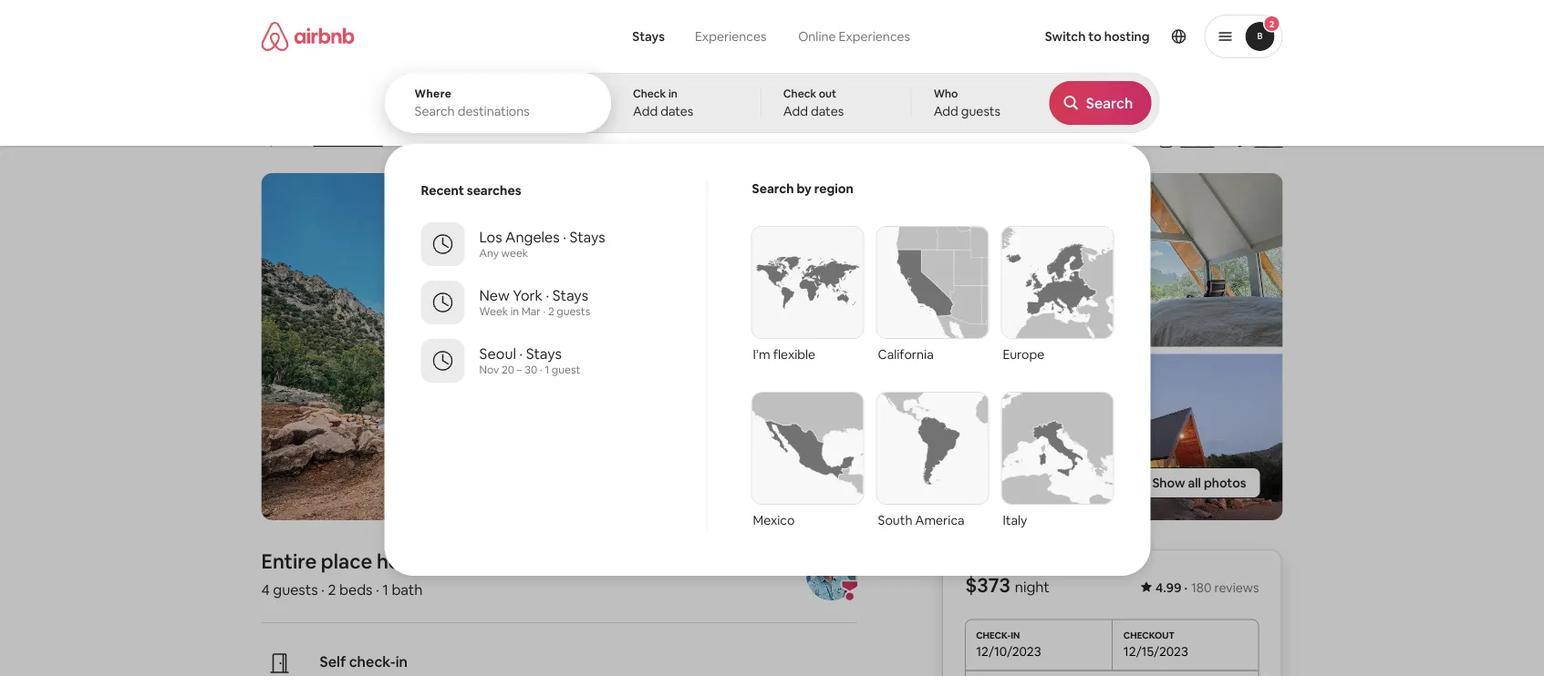 Task type: locate. For each thing, give the bounding box(es) containing it.
1 vertical spatial in
[[511, 305, 519, 319]]

add down who
[[934, 103, 959, 120]]

4.99
[[278, 132, 304, 149], [1156, 580, 1182, 597]]

· right beds
[[376, 581, 379, 600]]

to
[[1089, 28, 1102, 45]]

add inside check out add dates
[[783, 103, 808, 120]]

in
[[669, 87, 678, 101], [511, 305, 519, 319], [396, 653, 408, 672]]

1 check from the left
[[633, 87, 666, 101]]

4
[[261, 581, 270, 600]]

none search field containing los angeles · stays
[[384, 0, 1160, 577]]

dates for check out add dates
[[811, 103, 844, 120]]

recent searches
[[421, 182, 521, 198]]

$373
[[965, 573, 1011, 599]]

guest
[[552, 363, 580, 377]]

1 add from the left
[[633, 103, 658, 120]]

stays right –
[[526, 344, 562, 363]]

in left "mar"
[[511, 305, 519, 319]]

· left 30
[[519, 344, 523, 363]]

bath
[[392, 581, 423, 600]]

1 dates from the left
[[661, 103, 694, 120]]

0 horizontal spatial 180
[[313, 132, 334, 149]]

county,
[[530, 132, 577, 149]]

1 vertical spatial 2
[[548, 305, 554, 319]]

america
[[915, 513, 965, 529]]

recent searches group
[[399, 173, 707, 390]]

0 vertical spatial reviews
[[337, 132, 383, 149]]

online experiences link
[[782, 18, 927, 55]]

0 horizontal spatial experiences
[[695, 28, 767, 45]]

4.99 up 12/15/2023
[[1156, 580, 1182, 597]]

i'm flexible
[[753, 347, 816, 363]]

2 horizontal spatial guests
[[961, 103, 1001, 120]]

0 horizontal spatial dates
[[661, 103, 694, 120]]

stays
[[632, 28, 665, 45], [570, 228, 605, 246], [553, 286, 588, 305], [526, 344, 562, 363]]

mesa county, colorado, united states button
[[496, 130, 723, 151]]

thimble rock point image 5 image
[[1035, 354, 1283, 521]]

0 vertical spatial 1
[[545, 363, 549, 377]]

dates inside check in add dates
[[661, 103, 694, 120]]

photos
[[1204, 475, 1247, 492]]

thimble rock point image 4 image
[[1035, 173, 1283, 347]]

entire
[[261, 549, 317, 575]]

1 horizontal spatial experiences
[[839, 28, 910, 45]]

1 horizontal spatial 2
[[548, 305, 554, 319]]

· right 30
[[540, 363, 542, 377]]

180 reviews button
[[313, 131, 383, 150]]

2 inside dropdown button
[[1269, 18, 1275, 30]]

12/10/2023
[[976, 644, 1041, 660]]

search by region
[[752, 181, 854, 197]]

0 horizontal spatial guests
[[273, 581, 318, 600]]

2 add from the left
[[783, 103, 808, 120]]

0 vertical spatial 4.99
[[278, 132, 304, 149]]

1 experiences from the left
[[695, 28, 767, 45]]

1 horizontal spatial add
[[783, 103, 808, 120]]

0 horizontal spatial 2
[[328, 581, 336, 600]]

guests inside who add guests
[[961, 103, 1001, 120]]

1 vertical spatial 4.99 · 180 reviews
[[1156, 580, 1259, 597]]

save
[[1255, 133, 1283, 150]]

1 horizontal spatial dates
[[811, 103, 844, 120]]

2
[[1269, 18, 1275, 30], [548, 305, 554, 319], [328, 581, 336, 600]]

experiences
[[695, 28, 767, 45], [839, 28, 910, 45]]

4.99 · 180 reviews
[[278, 132, 383, 149], [1156, 580, 1259, 597]]

add for check out add dates
[[783, 103, 808, 120]]

0 vertical spatial in
[[669, 87, 678, 101]]

0 horizontal spatial reviews
[[337, 132, 383, 149]]

check inside check out add dates
[[783, 87, 817, 101]]

0 horizontal spatial check
[[633, 87, 666, 101]]

2 button
[[1205, 15, 1283, 58]]

add inside who add guests
[[934, 103, 959, 120]]

1 horizontal spatial reviews
[[1215, 580, 1259, 597]]

dates up united
[[661, 103, 694, 120]]

self check-in
[[320, 653, 408, 672]]

add inside check in add dates
[[633, 103, 658, 120]]

check for check out add dates
[[783, 87, 817, 101]]

night
[[1015, 579, 1050, 597]]

south america
[[878, 513, 965, 529]]

2 horizontal spatial add
[[934, 103, 959, 120]]

3 add from the left
[[934, 103, 959, 120]]

180
[[313, 132, 334, 149], [1191, 580, 1212, 597]]

0 horizontal spatial add
[[633, 103, 658, 120]]

1 vertical spatial guests
[[557, 305, 590, 319]]

stays inside los angeles · stays any week
[[570, 228, 605, 246]]

dates inside check out add dates
[[811, 103, 844, 120]]

1 horizontal spatial check
[[783, 87, 817, 101]]

angeles
[[505, 228, 560, 246]]

show all photos
[[1153, 475, 1247, 492]]

1 horizontal spatial 4.99 · 180 reviews
[[1156, 580, 1259, 597]]

1 horizontal spatial 1
[[545, 363, 549, 377]]

0 vertical spatial 2
[[1269, 18, 1275, 30]]

check up united
[[633, 87, 666, 101]]

1 vertical spatial 4.99
[[1156, 580, 1182, 597]]

2 horizontal spatial in
[[669, 87, 678, 101]]

thimble rock point
[[261, 93, 475, 124]]

any
[[479, 246, 499, 260]]

stays right angeles
[[570, 228, 605, 246]]

experiences inside button
[[695, 28, 767, 45]]

· right york
[[546, 286, 549, 305]]

seoul · stays nov 20 – 30 · 1 guest
[[479, 344, 580, 377]]

2 check from the left
[[783, 87, 817, 101]]

hosting
[[1104, 28, 1150, 45]]

experiences right online
[[839, 28, 910, 45]]

1 horizontal spatial 4.99
[[1156, 580, 1182, 597]]

save button
[[1226, 126, 1290, 157]]

searches
[[467, 182, 521, 198]]

4.99 · 180 reviews down thimble
[[278, 132, 383, 149]]

add
[[633, 103, 658, 120], [783, 103, 808, 120], [934, 103, 959, 120]]

check inside check in add dates
[[633, 87, 666, 101]]

1 right 30
[[545, 363, 549, 377]]

1 vertical spatial 180
[[1191, 580, 1212, 597]]

· down thimble
[[306, 132, 310, 149]]

2 vertical spatial 2
[[328, 581, 336, 600]]

in right self
[[396, 653, 408, 672]]

beds
[[339, 581, 373, 600]]

check left out
[[783, 87, 817, 101]]

None search field
[[384, 0, 1160, 577]]

· left 󰀃
[[390, 133, 394, 151]]

2 experiences from the left
[[839, 28, 910, 45]]

· right angeles
[[563, 228, 566, 246]]

2 vertical spatial guests
[[273, 581, 318, 600]]

check out add dates
[[783, 87, 844, 120]]

thimble
[[261, 93, 352, 124]]

new
[[479, 286, 510, 305]]

1 vertical spatial reviews
[[1215, 580, 1259, 597]]

where
[[415, 87, 452, 101]]

0 vertical spatial guests
[[961, 103, 1001, 120]]

guests inside the entire place hosted by nick 4 guests · 2 beds · 1 bath
[[273, 581, 318, 600]]

york
[[513, 286, 543, 305]]

0 horizontal spatial 4.99
[[278, 132, 304, 149]]

1 vertical spatial 1
[[382, 581, 388, 600]]

reviews
[[337, 132, 383, 149], [1215, 580, 1259, 597]]

4.99 · 180 reviews up 12/15/2023
[[1156, 580, 1259, 597]]

1 left the bath
[[382, 581, 388, 600]]

tab panel containing los angeles · stays
[[384, 73, 1160, 577]]

colorado,
[[579, 132, 638, 149]]

guests
[[961, 103, 1001, 120], [557, 305, 590, 319], [273, 581, 318, 600]]

4.99 down thimble
[[278, 132, 304, 149]]

1 horizontal spatial guests
[[557, 305, 590, 319]]

show all photos button
[[1116, 468, 1261, 499]]

· left "mesa"
[[485, 133, 489, 151]]

2 horizontal spatial 2
[[1269, 18, 1275, 30]]

check
[[633, 87, 666, 101], [783, 87, 817, 101]]

los
[[479, 228, 502, 246]]

add up united
[[633, 103, 658, 120]]

1 horizontal spatial in
[[511, 305, 519, 319]]

place
[[321, 549, 372, 575]]

2 dates from the left
[[811, 103, 844, 120]]

add down online
[[783, 103, 808, 120]]

dates
[[661, 103, 694, 120], [811, 103, 844, 120]]

·
[[306, 132, 310, 149], [390, 133, 394, 151], [485, 133, 489, 151], [563, 228, 566, 246], [546, 286, 549, 305], [543, 305, 546, 319], [519, 344, 523, 363], [540, 363, 542, 377], [1185, 580, 1188, 597], [321, 581, 325, 600], [376, 581, 379, 600]]

1
[[545, 363, 549, 377], [382, 581, 388, 600]]

0 vertical spatial 4.99 · 180 reviews
[[278, 132, 383, 149]]

2 vertical spatial in
[[396, 653, 408, 672]]

tab panel
[[384, 73, 1160, 577]]

stays right "mar"
[[553, 286, 588, 305]]

guests inside the 'new york · stays week in mar · 2 guests'
[[557, 305, 590, 319]]

in up united
[[669, 87, 678, 101]]

entire place hosted by nick 4 guests · 2 beds · 1 bath
[[261, 549, 517, 600]]

0 horizontal spatial in
[[396, 653, 408, 672]]

show
[[1153, 475, 1185, 492]]

mar
[[522, 305, 541, 319]]

· inside los angeles · stays any week
[[563, 228, 566, 246]]

stays up check in add dates
[[632, 28, 665, 45]]

switch
[[1045, 28, 1086, 45]]

Where field
[[415, 103, 581, 120]]

12/15/2023
[[1124, 644, 1188, 660]]

0 horizontal spatial 1
[[382, 581, 388, 600]]

stays inside the 'new york · stays week in mar · 2 guests'
[[553, 286, 588, 305]]

nick is a superhost. learn more about nick. image
[[806, 550, 857, 601], [806, 550, 857, 601]]

region
[[814, 181, 854, 197]]

experiences right the stays button
[[695, 28, 767, 45]]

recent
[[421, 182, 464, 198]]

dates down out
[[811, 103, 844, 120]]



Task type: describe. For each thing, give the bounding box(es) containing it.
superhost
[[417, 132, 478, 149]]

· inside · mesa county, colorado, united states
[[485, 133, 489, 151]]

united
[[641, 132, 682, 149]]

1 inside the entire place hosted by nick 4 guests · 2 beds · 1 bath
[[382, 581, 388, 600]]

new york · stays week in mar · 2 guests
[[479, 286, 590, 319]]

· mesa county, colorado, united states
[[485, 132, 723, 151]]

30
[[525, 363, 537, 377]]

profile element
[[931, 0, 1283, 73]]

in inside the 'new york · stays week in mar · 2 guests'
[[511, 305, 519, 319]]

rock
[[357, 93, 413, 124]]

week
[[501, 246, 528, 260]]

2 inside the entire place hosted by nick 4 guests · 2 beds · 1 bath
[[328, 581, 336, 600]]

switch to hosting link
[[1034, 17, 1161, 56]]

switch to hosting
[[1045, 28, 1150, 45]]

i'm
[[753, 347, 771, 363]]

online experiences
[[798, 28, 910, 45]]

󰀃
[[401, 132, 408, 149]]

· left beds
[[321, 581, 325, 600]]

los angeles · stays any week
[[479, 228, 605, 260]]

stays inside the stays button
[[632, 28, 665, 45]]

thimble rock point image 1 image
[[261, 173, 772, 521]]

week
[[479, 305, 508, 319]]

seoul
[[479, 344, 516, 363]]

self
[[320, 653, 346, 672]]

states
[[684, 132, 723, 149]]

what can we help you find? tab list
[[618, 18, 782, 55]]

california
[[878, 347, 934, 363]]

experiences button
[[680, 18, 782, 55]]

share
[[1181, 133, 1215, 150]]

south
[[878, 513, 913, 529]]

check for check in add dates
[[633, 87, 666, 101]]

stays inside seoul · stays nov 20 – 30 · 1 guest
[[526, 344, 562, 363]]

online
[[798, 28, 836, 45]]

in inside check in add dates
[[669, 87, 678, 101]]

mesa
[[496, 132, 527, 149]]

share button
[[1151, 126, 1222, 157]]

who add guests
[[934, 87, 1001, 120]]

· up 12/15/2023
[[1185, 580, 1188, 597]]

search
[[752, 181, 794, 197]]

thimble rock point image 2 image
[[779, 173, 1028, 347]]

2 inside the 'new york · stays week in mar · 2 guests'
[[548, 305, 554, 319]]

$373 night
[[965, 573, 1050, 599]]

nov
[[479, 363, 499, 377]]

20
[[502, 363, 514, 377]]

1 horizontal spatial 180
[[1191, 580, 1212, 597]]

hosted
[[377, 549, 443, 575]]

out
[[819, 87, 837, 101]]

0 vertical spatial 180
[[313, 132, 334, 149]]

0 horizontal spatial 4.99 · 180 reviews
[[278, 132, 383, 149]]

1 inside seoul · stays nov 20 – 30 · 1 guest
[[545, 363, 549, 377]]

dates for check in add dates
[[661, 103, 694, 120]]

flexible
[[773, 347, 816, 363]]

–
[[517, 363, 522, 377]]

all
[[1188, 475, 1201, 492]]

check in add dates
[[633, 87, 694, 120]]

italy
[[1003, 513, 1028, 529]]

add for check in add dates
[[633, 103, 658, 120]]

point
[[418, 93, 475, 124]]

by
[[797, 181, 812, 197]]

thimble rock point image 3 image
[[779, 354, 1028, 521]]

stays button
[[618, 18, 680, 55]]

search suggestions dialog
[[384, 159, 1151, 569]]

europe
[[1003, 347, 1045, 363]]

mexico
[[753, 513, 795, 529]]

· right "mar"
[[543, 305, 546, 319]]

who
[[934, 87, 958, 101]]

check-
[[349, 653, 396, 672]]

by nick
[[447, 549, 517, 575]]



Task type: vqa. For each thing, say whether or not it's contained in the screenshot.


